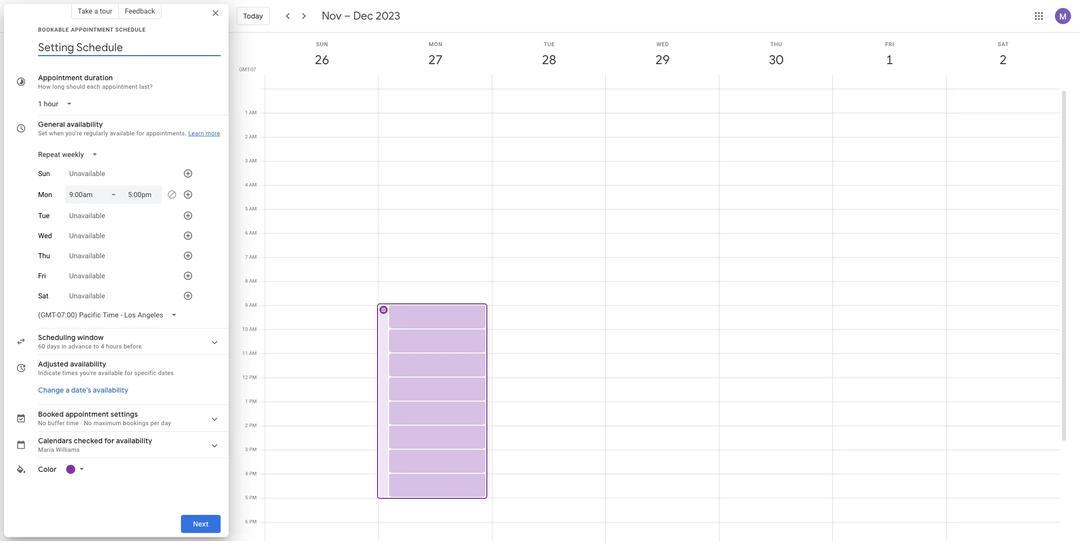 Task type: locate. For each thing, give the bounding box(es) containing it.
6 unavailable from the top
[[69, 292, 105, 300]]

tue inside tue 28
[[544, 41, 555, 48]]

am right 8
[[249, 278, 257, 284]]

1 vertical spatial for
[[125, 370, 133, 377]]

0 vertical spatial 4
[[245, 182, 248, 188]]

each
[[87, 83, 100, 90]]

wed
[[657, 41, 669, 48], [38, 232, 52, 240]]

am right "9"
[[249, 302, 257, 308]]

days
[[47, 343, 60, 350]]

2 5 from the top
[[245, 495, 248, 501]]

5 for 5 pm
[[245, 495, 248, 501]]

am for 10 am
[[249, 326, 257, 332]]

4 for 4 am
[[245, 182, 248, 188]]

availability inside adjusted availability indicate times you're available for specific dates
[[70, 360, 106, 369]]

fri inside 1 column header
[[885, 41, 895, 48]]

dec
[[353, 9, 373, 23]]

0 vertical spatial sun
[[316, 41, 328, 48]]

1 vertical spatial a
[[66, 386, 70, 395]]

thu for thu 30
[[770, 41, 783, 48]]

4 for 4 pm
[[245, 471, 248, 476]]

monday, november 27 element
[[424, 49, 447, 72]]

1 horizontal spatial –
[[344, 9, 351, 23]]

for inside adjusted availability indicate times you're available for specific dates
[[125, 370, 133, 377]]

mon for mon
[[38, 191, 52, 199]]

6 pm from the top
[[249, 495, 257, 501]]

fri for fri
[[38, 272, 46, 280]]

tue
[[544, 41, 555, 48], [38, 212, 50, 220]]

3 unavailable from the top
[[69, 232, 105, 240]]

am right 11
[[249, 351, 257, 356]]

indicate
[[38, 370, 61, 377]]

·
[[80, 420, 82, 427]]

availability down bookings
[[116, 436, 152, 445]]

1 pm from the top
[[249, 375, 257, 380]]

3 am from the top
[[249, 158, 257, 163]]

0 vertical spatial thu
[[770, 41, 783, 48]]

in
[[62, 343, 67, 350]]

pm
[[249, 375, 257, 380], [249, 399, 257, 404], [249, 423, 257, 428], [249, 447, 257, 452], [249, 471, 257, 476], [249, 495, 257, 501], [249, 519, 257, 525]]

0 horizontal spatial sun
[[38, 170, 50, 178]]

buffer
[[48, 420, 65, 427]]

am for 7 am
[[249, 254, 257, 260]]

a inside button
[[94, 7, 98, 15]]

1 horizontal spatial tue
[[544, 41, 555, 48]]

bookings
[[123, 420, 149, 427]]

2 pm from the top
[[249, 399, 257, 404]]

1 vertical spatial 2
[[245, 134, 248, 139]]

availability down adjusted availability indicate times you're available for specific dates
[[93, 386, 128, 395]]

thursday, november 30 element
[[765, 49, 788, 72]]

1 vertical spatial 3
[[245, 447, 248, 452]]

7 pm from the top
[[249, 519, 257, 525]]

0 horizontal spatial no
[[38, 420, 46, 427]]

for left specific
[[125, 370, 133, 377]]

– right start time on mondays "text field"
[[111, 191, 116, 199]]

4 inside scheduling window 60 days in advance to 4 hours before
[[101, 343, 104, 350]]

available down the hours
[[98, 370, 123, 377]]

26 column header
[[265, 33, 379, 89]]

3 pm from the top
[[249, 423, 257, 428]]

pm down the 2 pm
[[249, 447, 257, 452]]

0 horizontal spatial –
[[111, 191, 116, 199]]

change
[[38, 386, 64, 395]]

2 horizontal spatial for
[[136, 130, 144, 137]]

0 horizontal spatial for
[[104, 436, 114, 445]]

for
[[136, 130, 144, 137], [125, 370, 133, 377], [104, 436, 114, 445]]

cell
[[265, 89, 379, 541], [377, 89, 492, 541], [492, 89, 606, 541], [606, 89, 720, 541], [720, 89, 833, 541], [833, 89, 947, 541], [947, 89, 1060, 541]]

9 am from the top
[[249, 302, 257, 308]]

am
[[249, 110, 257, 115], [249, 134, 257, 139], [249, 158, 257, 163], [249, 182, 257, 188], [249, 206, 257, 212], [249, 230, 257, 236], [249, 254, 257, 260], [249, 278, 257, 284], [249, 302, 257, 308], [249, 326, 257, 332], [249, 351, 257, 356]]

saturday, december 2 element
[[992, 49, 1015, 72]]

am up 2 am
[[249, 110, 257, 115]]

am up 7 am on the left top of the page
[[249, 230, 257, 236]]

1 horizontal spatial sun
[[316, 41, 328, 48]]

pm for 6 pm
[[249, 519, 257, 525]]

6 down 5 pm
[[245, 519, 248, 525]]

1 horizontal spatial wed
[[657, 41, 669, 48]]

booked appointment settings no buffer time · no maximum bookings per day
[[38, 410, 171, 427]]

am for 9 am
[[249, 302, 257, 308]]

you're up change a date's availability button
[[80, 370, 96, 377]]

am right the 7
[[249, 254, 257, 260]]

1 vertical spatial 4
[[101, 343, 104, 350]]

0 vertical spatial 6
[[245, 230, 248, 236]]

1 vertical spatial 1
[[245, 110, 248, 115]]

no right ·
[[84, 420, 92, 427]]

1 vertical spatial sun
[[38, 170, 50, 178]]

6 for 6 am
[[245, 230, 248, 236]]

unavailable
[[69, 170, 105, 178], [69, 212, 105, 220], [69, 232, 105, 240], [69, 252, 105, 260], [69, 272, 105, 280], [69, 292, 105, 300]]

1 horizontal spatial mon
[[429, 41, 443, 48]]

pm up 3 pm
[[249, 423, 257, 428]]

take
[[78, 7, 93, 15]]

pm for 5 pm
[[249, 495, 257, 501]]

4 up the 5 am
[[245, 182, 248, 188]]

0 horizontal spatial thu
[[38, 252, 50, 260]]

maria
[[38, 446, 54, 453]]

5 up "6 am"
[[245, 206, 248, 212]]

general availability set when you're regularly available for appointments. learn more
[[38, 120, 220, 137]]

am up 3 am on the left of page
[[249, 134, 257, 139]]

pm for 4 pm
[[249, 471, 257, 476]]

60
[[38, 343, 45, 350]]

7 am from the top
[[249, 254, 257, 260]]

2 vertical spatial 2
[[245, 423, 248, 428]]

pm for 12 pm
[[249, 375, 257, 380]]

2 vertical spatial 4
[[245, 471, 248, 476]]

grid
[[233, 33, 1068, 541]]

1 vertical spatial sat
[[38, 292, 48, 300]]

0 vertical spatial sat
[[998, 41, 1009, 48]]

0 vertical spatial a
[[94, 7, 98, 15]]

thu inside 'thu 30'
[[770, 41, 783, 48]]

4 am from the top
[[249, 182, 257, 188]]

hours
[[106, 343, 122, 350]]

availability inside calendars checked for availability maria williams
[[116, 436, 152, 445]]

nov – dec 2023
[[322, 9, 400, 23]]

am up 4 am
[[249, 158, 257, 163]]

1 unavailable from the top
[[69, 170, 105, 178]]

2 no from the left
[[84, 420, 92, 427]]

6 for 6 pm
[[245, 519, 248, 525]]

4 down 3 pm
[[245, 471, 248, 476]]

2 vertical spatial 1
[[245, 399, 248, 404]]

appointment down duration
[[102, 83, 138, 90]]

11
[[242, 351, 248, 356]]

1 vertical spatial available
[[98, 370, 123, 377]]

1 horizontal spatial fri
[[885, 41, 895, 48]]

0 horizontal spatial a
[[66, 386, 70, 395]]

am up the 5 am
[[249, 182, 257, 188]]

1
[[886, 52, 893, 68], [245, 110, 248, 115], [245, 399, 248, 404]]

next
[[193, 520, 209, 529]]

friday, december 1 element
[[878, 49, 901, 72]]

1 horizontal spatial for
[[125, 370, 133, 377]]

wed for wed 29
[[657, 41, 669, 48]]

wed for wed
[[38, 232, 52, 240]]

1 for 1 am
[[245, 110, 248, 115]]

sat 2
[[998, 41, 1009, 68]]

0 vertical spatial 1
[[886, 52, 893, 68]]

2 am from the top
[[249, 134, 257, 139]]

0 vertical spatial mon
[[429, 41, 443, 48]]

a
[[94, 7, 98, 15], [66, 386, 70, 395]]

availability up "regularly"
[[67, 120, 103, 129]]

sat for sat 2
[[998, 41, 1009, 48]]

5 unavailable from the top
[[69, 272, 105, 280]]

day
[[161, 420, 171, 427]]

should
[[66, 83, 85, 90]]

wed 29
[[655, 41, 669, 68]]

mon inside mon 27
[[429, 41, 443, 48]]

wed inside wed 29
[[657, 41, 669, 48]]

row
[[261, 89, 1060, 541]]

0 vertical spatial appointment
[[102, 83, 138, 90]]

pm down 5 pm
[[249, 519, 257, 525]]

6 up the 7
[[245, 230, 248, 236]]

to
[[94, 343, 99, 350]]

tuesday, november 28 element
[[538, 49, 561, 72]]

time
[[66, 420, 79, 427]]

a for change
[[66, 386, 70, 395]]

1 pm
[[245, 399, 257, 404]]

8 am from the top
[[249, 278, 257, 284]]

thu
[[770, 41, 783, 48], [38, 252, 50, 260]]

unavailable for sun
[[69, 170, 105, 178]]

you're
[[66, 130, 82, 137], [80, 370, 96, 377]]

available right "regularly"
[[110, 130, 135, 137]]

2 vertical spatial for
[[104, 436, 114, 445]]

1 vertical spatial fri
[[38, 272, 46, 280]]

sun down set
[[38, 170, 50, 178]]

11 am from the top
[[249, 351, 257, 356]]

0 vertical spatial 3
[[245, 158, 248, 163]]

pm up 6 pm at the bottom left of page
[[249, 495, 257, 501]]

None field
[[34, 95, 80, 113], [34, 145, 106, 163], [34, 306, 185, 324], [34, 95, 80, 113], [34, 145, 106, 163], [34, 306, 185, 324]]

pm right 12
[[249, 375, 257, 380]]

0 vertical spatial –
[[344, 9, 351, 23]]

3 down the 2 pm
[[245, 447, 248, 452]]

a left date's
[[66, 386, 70, 395]]

available
[[110, 130, 135, 137], [98, 370, 123, 377]]

4 pm from the top
[[249, 447, 257, 452]]

am for 5 am
[[249, 206, 257, 212]]

4 unavailable from the top
[[69, 252, 105, 260]]

2 inside sat 2
[[999, 52, 1006, 68]]

you're right the when
[[66, 130, 82, 137]]

0 vertical spatial fri
[[885, 41, 895, 48]]

sun up 26
[[316, 41, 328, 48]]

you're for adjusted
[[80, 370, 96, 377]]

mon left start time on mondays "text field"
[[38, 191, 52, 199]]

a left tour
[[94, 7, 98, 15]]

2 am
[[245, 134, 257, 139]]

0 horizontal spatial sat
[[38, 292, 48, 300]]

6 am from the top
[[249, 230, 257, 236]]

adjusted
[[38, 360, 68, 369]]

unavailable for sat
[[69, 292, 105, 300]]

sun inside sun 26
[[316, 41, 328, 48]]

gmt-07
[[239, 67, 256, 72]]

30 column header
[[719, 33, 833, 89]]

no
[[38, 420, 46, 427], [84, 420, 92, 427]]

2 for 2 pm
[[245, 423, 248, 428]]

2 6 from the top
[[245, 519, 248, 525]]

tue for tue
[[38, 212, 50, 220]]

am for 2 am
[[249, 134, 257, 139]]

1 vertical spatial 6
[[245, 519, 248, 525]]

pm up the 2 pm
[[249, 399, 257, 404]]

pm for 2 pm
[[249, 423, 257, 428]]

sat inside 2 column header
[[998, 41, 1009, 48]]

1 3 from the top
[[245, 158, 248, 163]]

0 vertical spatial available
[[110, 130, 135, 137]]

1 horizontal spatial no
[[84, 420, 92, 427]]

0 vertical spatial tue
[[544, 41, 555, 48]]

1 vertical spatial wed
[[38, 232, 52, 240]]

0 vertical spatial wed
[[657, 41, 669, 48]]

am up "6 am"
[[249, 206, 257, 212]]

appointments.
[[146, 130, 187, 137]]

0 vertical spatial for
[[136, 130, 144, 137]]

5 am from the top
[[249, 206, 257, 212]]

1 horizontal spatial a
[[94, 7, 98, 15]]

sat up scheduling
[[38, 292, 48, 300]]

pm down 3 pm
[[249, 471, 257, 476]]

5 pm from the top
[[249, 471, 257, 476]]

10
[[242, 326, 248, 332]]

1 am from the top
[[249, 110, 257, 115]]

1 vertical spatial thu
[[38, 252, 50, 260]]

appointment up ·
[[66, 410, 109, 419]]

0 vertical spatial you're
[[66, 130, 82, 137]]

12
[[242, 375, 248, 380]]

sat
[[998, 41, 1009, 48], [38, 292, 48, 300]]

1 vertical spatial 5
[[245, 495, 248, 501]]

1 vertical spatial you're
[[80, 370, 96, 377]]

3 up 4 am
[[245, 158, 248, 163]]

1 horizontal spatial sat
[[998, 41, 1009, 48]]

sunday, november 26 element
[[311, 49, 334, 72]]

availability down to
[[70, 360, 106, 369]]

– right nov
[[344, 9, 351, 23]]

no down booked in the bottom left of the page
[[38, 420, 46, 427]]

2 3 from the top
[[245, 447, 248, 452]]

when
[[49, 130, 64, 137]]

gmt-
[[239, 67, 251, 72]]

williams
[[56, 446, 80, 453]]

1 vertical spatial mon
[[38, 191, 52, 199]]

3
[[245, 158, 248, 163], [245, 447, 248, 452]]

0 horizontal spatial wed
[[38, 232, 52, 240]]

3 pm
[[245, 447, 257, 452]]

for left appointments.
[[136, 130, 144, 137]]

3 for 3 pm
[[245, 447, 248, 452]]

for down the maximum
[[104, 436, 114, 445]]

5 up 6 pm at the bottom left of page
[[245, 495, 248, 501]]

a inside button
[[66, 386, 70, 395]]

0 vertical spatial 5
[[245, 206, 248, 212]]

1 vertical spatial tue
[[38, 212, 50, 220]]

am right 10
[[249, 326, 257, 332]]

2 unavailable from the top
[[69, 212, 105, 220]]

you're inside general availability set when you're regularly available for appointments. learn more
[[66, 130, 82, 137]]

0 horizontal spatial fri
[[38, 272, 46, 280]]

fri
[[885, 41, 895, 48], [38, 272, 46, 280]]

0 vertical spatial 2
[[999, 52, 1006, 68]]

1 6 from the top
[[245, 230, 248, 236]]

4 right to
[[101, 343, 104, 350]]

–
[[344, 9, 351, 23], [111, 191, 116, 199]]

mon for mon 27
[[429, 41, 443, 48]]

10 am from the top
[[249, 326, 257, 332]]

am for 3 am
[[249, 158, 257, 163]]

1 vertical spatial appointment
[[66, 410, 109, 419]]

available inside adjusted availability indicate times you're available for specific dates
[[98, 370, 123, 377]]

1 horizontal spatial thu
[[770, 41, 783, 48]]

how
[[38, 83, 51, 90]]

calendars checked for availability maria williams
[[38, 436, 152, 453]]

sat up saturday, december 2 element
[[998, 41, 1009, 48]]

2023
[[376, 9, 400, 23]]

you're inside adjusted availability indicate times you're available for specific dates
[[80, 370, 96, 377]]

6
[[245, 230, 248, 236], [245, 519, 248, 525]]

0 horizontal spatial mon
[[38, 191, 52, 199]]

3 cell from the left
[[492, 89, 606, 541]]

mon up 27
[[429, 41, 443, 48]]

0 horizontal spatial tue
[[38, 212, 50, 220]]

1 5 from the top
[[245, 206, 248, 212]]

long
[[52, 83, 65, 90]]

availability
[[67, 120, 103, 129], [70, 360, 106, 369], [93, 386, 128, 395], [116, 436, 152, 445]]



Task type: describe. For each thing, give the bounding box(es) containing it.
2 column header
[[946, 33, 1060, 89]]

appointment inside booked appointment settings no buffer time · no maximum bookings per day
[[66, 410, 109, 419]]

scheduling window 60 days in advance to 4 hours before
[[38, 333, 142, 350]]

a for take
[[94, 7, 98, 15]]

unavailable for thu
[[69, 252, 105, 260]]

10 am
[[242, 326, 257, 332]]

2 for 2 am
[[245, 134, 248, 139]]

you're for general
[[66, 130, 82, 137]]

9 am
[[245, 302, 257, 308]]

times
[[62, 370, 78, 377]]

3 for 3 am
[[245, 158, 248, 163]]

thu 30
[[768, 41, 783, 68]]

pm for 1 pm
[[249, 399, 257, 404]]

fri 1
[[885, 41, 895, 68]]

12 pm
[[242, 375, 257, 380]]

28
[[541, 52, 556, 68]]

duration
[[84, 73, 113, 82]]

date's
[[71, 386, 91, 395]]

appointment
[[71, 27, 114, 33]]

scheduling
[[38, 333, 76, 342]]

advance
[[68, 343, 92, 350]]

28 column header
[[492, 33, 606, 89]]

checked
[[74, 436, 103, 445]]

for inside general availability set when you're regularly available for appointments. learn more
[[136, 130, 144, 137]]

specific
[[134, 370, 156, 377]]

calendars
[[38, 436, 72, 445]]

regularly
[[84, 130, 108, 137]]

1 am
[[245, 110, 257, 115]]

available inside general availability set when you're regularly available for appointments. learn more
[[110, 130, 135, 137]]

mon 27
[[428, 41, 443, 68]]

am for 4 am
[[249, 182, 257, 188]]

am for 11 am
[[249, 351, 257, 356]]

2 cell from the left
[[377, 89, 492, 541]]

change a date's availability
[[38, 386, 128, 395]]

tour
[[100, 7, 112, 15]]

learn
[[188, 130, 204, 137]]

unavailable for tue
[[69, 212, 105, 220]]

availability inside button
[[93, 386, 128, 395]]

4 cell from the left
[[606, 89, 720, 541]]

maximum
[[94, 420, 121, 427]]

window
[[77, 333, 104, 342]]

today button
[[237, 4, 270, 28]]

take a tour
[[78, 7, 112, 15]]

dates
[[158, 370, 174, 377]]

7 cell from the left
[[947, 89, 1060, 541]]

8
[[245, 278, 248, 284]]

4 pm
[[245, 471, 257, 476]]

Add title text field
[[38, 40, 221, 55]]

take a tour button
[[71, 3, 119, 19]]

Start time on Mondays text field
[[69, 189, 99, 201]]

26
[[314, 52, 329, 68]]

learn more link
[[188, 130, 220, 137]]

27 column header
[[378, 33, 492, 89]]

nov
[[322, 9, 342, 23]]

6 cell from the left
[[833, 89, 947, 541]]

color
[[38, 465, 57, 474]]

pm for 3 pm
[[249, 447, 257, 452]]

unavailable all day image
[[164, 187, 180, 203]]

per
[[150, 420, 160, 427]]

general
[[38, 120, 65, 129]]

27
[[428, 52, 442, 68]]

sat for sat
[[38, 292, 48, 300]]

feedback button
[[119, 3, 162, 19]]

2 pm
[[245, 423, 257, 428]]

appointment
[[38, 73, 83, 82]]

appointment duration how long should each appointment last?
[[38, 73, 153, 90]]

thu for thu
[[38, 252, 50, 260]]

grid containing 26
[[233, 33, 1068, 541]]

9
[[245, 302, 248, 308]]

1 cell from the left
[[265, 89, 379, 541]]

5 cell from the left
[[720, 89, 833, 541]]

30
[[768, 52, 783, 68]]

tue 28
[[541, 41, 556, 68]]

3 am
[[245, 158, 257, 163]]

for inside calendars checked for availability maria williams
[[104, 436, 114, 445]]

appointment inside "appointment duration how long should each appointment last?"
[[102, 83, 138, 90]]

adjusted availability indicate times you're available for specific dates
[[38, 360, 174, 377]]

next button
[[181, 512, 221, 536]]

4 am
[[245, 182, 257, 188]]

feedback
[[125, 7, 155, 15]]

bookable
[[38, 27, 69, 33]]

more
[[206, 130, 220, 137]]

29
[[655, 52, 669, 68]]

sun for sun 26
[[316, 41, 328, 48]]

am for 8 am
[[249, 278, 257, 284]]

unavailable for fri
[[69, 272, 105, 280]]

bookable appointment schedule
[[38, 27, 146, 33]]

booked
[[38, 410, 64, 419]]

sun for sun
[[38, 170, 50, 178]]

am for 6 am
[[249, 230, 257, 236]]

last?
[[139, 83, 153, 90]]

End time on Mondays text field
[[128, 189, 158, 201]]

7
[[245, 254, 248, 260]]

tue for tue 28
[[544, 41, 555, 48]]

07
[[251, 67, 256, 72]]

1 for 1 pm
[[245, 399, 248, 404]]

set
[[38, 130, 47, 137]]

5 for 5 am
[[245, 206, 248, 212]]

1 column header
[[833, 33, 947, 89]]

5 am
[[245, 206, 257, 212]]

fri for fri 1
[[885, 41, 895, 48]]

29 column header
[[605, 33, 720, 89]]

1 vertical spatial –
[[111, 191, 116, 199]]

11 am
[[242, 351, 257, 356]]

1 inside the "fri 1"
[[886, 52, 893, 68]]

unavailable for wed
[[69, 232, 105, 240]]

5 pm
[[245, 495, 257, 501]]

wednesday, november 29 element
[[651, 49, 674, 72]]

schedule
[[115, 27, 146, 33]]

6 am
[[245, 230, 257, 236]]

sun 26
[[314, 41, 329, 68]]

1 no from the left
[[38, 420, 46, 427]]

am for 1 am
[[249, 110, 257, 115]]

settings
[[111, 410, 138, 419]]

6 pm
[[245, 519, 257, 525]]

change a date's availability button
[[34, 381, 132, 399]]

7 am
[[245, 254, 257, 260]]

before
[[124, 343, 142, 350]]

availability inside general availability set when you're regularly available for appointments. learn more
[[67, 120, 103, 129]]

today
[[243, 12, 263, 21]]



Task type: vqa. For each thing, say whether or not it's contained in the screenshot.
the 3 to the top
yes



